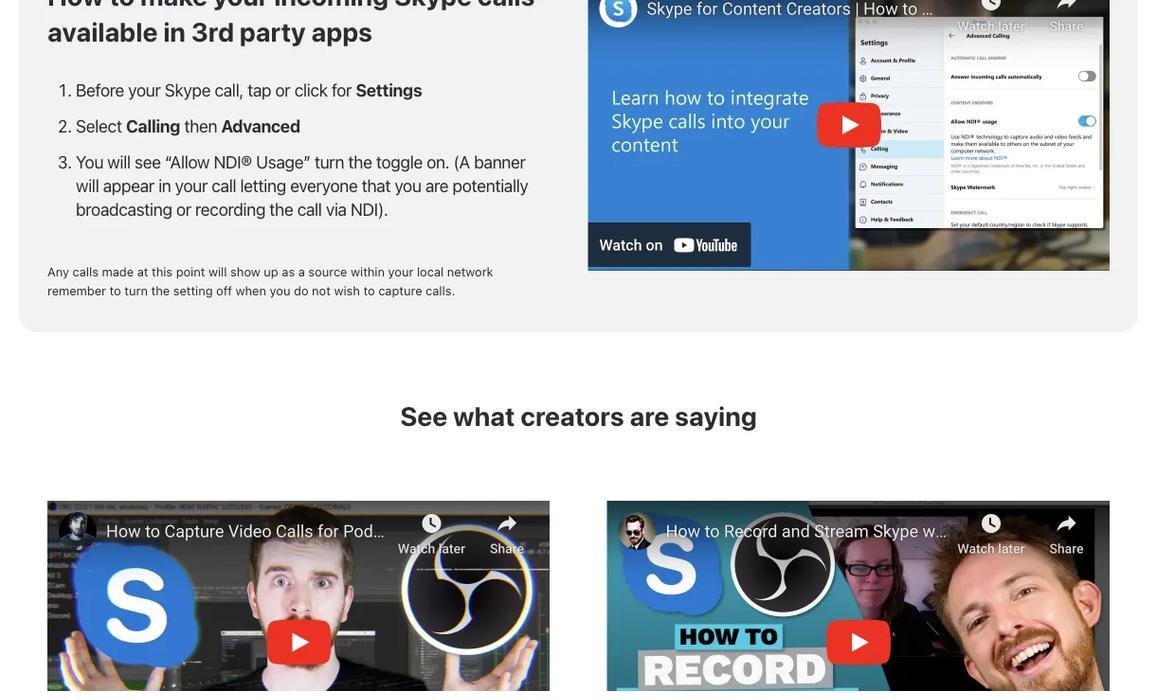 Task type: locate. For each thing, give the bounding box(es) containing it.
will down you at the top
[[76, 176, 99, 196]]

1 vertical spatial skype
[[165, 80, 211, 100]]

0 vertical spatial calls
[[478, 0, 535, 11]]

you
[[395, 176, 421, 196], [270, 283, 290, 298]]

recording
[[195, 199, 265, 220]]

in
[[163, 16, 186, 47], [158, 176, 171, 196]]

0 horizontal spatial you
[[270, 283, 290, 298]]

how to make your incoming skype calls available in 3rd party apps
[[47, 0, 535, 47]]

in inside you will see "allow ndi® usage" turn the toggle on. (a banner will appear in your call letting everyone that you are potentially broadcasting or recording the call via ndi).
[[158, 176, 171, 196]]

in down make
[[163, 16, 186, 47]]

your
[[213, 0, 269, 11], [128, 80, 161, 100], [175, 176, 208, 196], [388, 264, 414, 279]]

0 vertical spatial call
[[212, 176, 236, 196]]

are
[[425, 176, 449, 196], [630, 401, 669, 432]]

0 horizontal spatial skype
[[165, 80, 211, 100]]

or left recording
[[176, 199, 191, 220]]

saying
[[675, 401, 757, 432]]

0 horizontal spatial calls
[[73, 264, 99, 279]]

calls
[[478, 0, 535, 11], [73, 264, 99, 279]]

1 horizontal spatial are
[[630, 401, 669, 432]]

broadcasting
[[76, 199, 172, 220]]

skype
[[394, 0, 472, 11], [165, 80, 211, 100]]

to
[[109, 0, 135, 11], [110, 283, 121, 298], [363, 283, 375, 298]]

for
[[332, 80, 352, 100]]

everyone
[[290, 176, 358, 196]]

0 vertical spatial in
[[163, 16, 186, 47]]

incoming
[[274, 0, 389, 11]]

2 vertical spatial will
[[209, 264, 227, 279]]

0 vertical spatial are
[[425, 176, 449, 196]]

1 horizontal spatial turn
[[315, 152, 344, 172]]

0 horizontal spatial or
[[176, 199, 191, 220]]

or
[[275, 80, 290, 100], [176, 199, 191, 220]]

point
[[176, 264, 205, 279]]

calling
[[126, 116, 180, 136]]

your down "allow
[[175, 176, 208, 196]]

select
[[76, 116, 122, 136]]

the down letting
[[269, 199, 293, 220]]

1 vertical spatial will
[[76, 176, 99, 196]]

0 horizontal spatial the
[[151, 283, 170, 298]]

0 vertical spatial or
[[275, 80, 290, 100]]

are left saying
[[630, 401, 669, 432]]

0 vertical spatial skype
[[394, 0, 472, 11]]

the down this
[[151, 283, 170, 298]]

at
[[137, 264, 148, 279]]

to down made
[[110, 283, 121, 298]]

are inside you will see "allow ndi® usage" turn the toggle on. (a banner will appear in your call letting everyone that you are potentially broadcasting or recording the call via ndi).
[[425, 176, 449, 196]]

turn
[[315, 152, 344, 172], [124, 283, 148, 298]]

up
[[264, 264, 278, 279]]

will up "appear"
[[107, 152, 131, 172]]

a
[[298, 264, 305, 279]]

1 horizontal spatial calls
[[478, 0, 535, 11]]

1 vertical spatial the
[[269, 199, 293, 220]]

are down on.
[[425, 176, 449, 196]]

1 horizontal spatial you
[[395, 176, 421, 196]]

any calls made at this point will show up as a source within your local network remember to turn the setting off when you do not wish to capture calls.
[[47, 264, 493, 298]]

before your skype call, tap or click for settings
[[76, 80, 422, 100]]

call
[[212, 176, 236, 196], [297, 199, 322, 220]]

0 horizontal spatial turn
[[124, 283, 148, 298]]

see what creators are saying
[[400, 401, 757, 432]]

you down as on the top left
[[270, 283, 290, 298]]

calls.
[[426, 283, 455, 298]]

1 vertical spatial in
[[158, 176, 171, 196]]

1 horizontal spatial call
[[297, 199, 322, 220]]

call left via
[[297, 199, 322, 220]]

1 horizontal spatial skype
[[394, 0, 472, 11]]

will up "off"
[[209, 264, 227, 279]]

0 horizontal spatial call
[[212, 176, 236, 196]]

call,
[[215, 80, 243, 100]]

how
[[47, 0, 104, 11]]

call up recording
[[212, 176, 236, 196]]

0 horizontal spatial are
[[425, 176, 449, 196]]

0 vertical spatial the
[[348, 152, 372, 172]]

(a
[[454, 152, 470, 172]]

0 vertical spatial turn
[[315, 152, 344, 172]]

within
[[351, 264, 385, 279]]

you down toggle on the left top of the page
[[395, 176, 421, 196]]

turn inside you will see "allow ndi® usage" turn the toggle on. (a banner will appear in your call letting everyone that you are potentially broadcasting or recording the call via ndi).
[[315, 152, 344, 172]]

will
[[107, 152, 131, 172], [76, 176, 99, 196], [209, 264, 227, 279]]

2 horizontal spatial will
[[209, 264, 227, 279]]

1 vertical spatial are
[[630, 401, 669, 432]]

3rd
[[191, 16, 234, 47]]

0 vertical spatial you
[[395, 176, 421, 196]]

1 horizontal spatial or
[[275, 80, 290, 100]]

1 vertical spatial calls
[[73, 264, 99, 279]]

toggle
[[376, 152, 423, 172]]

made
[[102, 264, 134, 279]]

party
[[240, 16, 306, 47]]

0 vertical spatial will
[[107, 152, 131, 172]]

what
[[453, 401, 515, 432]]

0 horizontal spatial will
[[76, 176, 99, 196]]

as
[[282, 264, 295, 279]]

in down see
[[158, 176, 171, 196]]

the inside any calls made at this point will show up as a source within your local network remember to turn the setting off when you do not wish to capture calls.
[[151, 283, 170, 298]]

"allow
[[165, 152, 210, 172]]

your up 3rd
[[213, 0, 269, 11]]

potentially
[[453, 176, 528, 196]]

to inside how to make your incoming skype calls available in 3rd party apps
[[109, 0, 135, 11]]

wish
[[334, 283, 360, 298]]

source
[[308, 264, 347, 279]]

turn down at
[[124, 283, 148, 298]]

2 horizontal spatial the
[[348, 152, 372, 172]]

the up that
[[348, 152, 372, 172]]

click
[[294, 80, 328, 100]]

ndi).
[[351, 199, 388, 220]]

your inside how to make your incoming skype calls available in 3rd party apps
[[213, 0, 269, 11]]

or right the 'tap'
[[275, 80, 290, 100]]

your up capture
[[388, 264, 414, 279]]

to up available
[[109, 0, 135, 11]]

make
[[140, 0, 208, 11]]

banner
[[474, 152, 526, 172]]

turn up everyone
[[315, 152, 344, 172]]

1 vertical spatial turn
[[124, 283, 148, 298]]

when
[[236, 283, 266, 298]]

2 vertical spatial the
[[151, 283, 170, 298]]

1 vertical spatial you
[[270, 283, 290, 298]]

the
[[348, 152, 372, 172], [269, 199, 293, 220], [151, 283, 170, 298]]

1 vertical spatial or
[[176, 199, 191, 220]]

capture
[[378, 283, 422, 298]]

then
[[184, 116, 217, 136]]



Task type: vqa. For each thing, say whether or not it's contained in the screenshot.
bring at the bottom left of page
no



Task type: describe. For each thing, give the bounding box(es) containing it.
calls inside any calls made at this point will show up as a source within your local network remember to turn the setting off when you do not wish to capture calls.
[[73, 264, 99, 279]]

will inside any calls made at this point will show up as a source within your local network remember to turn the setting off when you do not wish to capture calls.
[[209, 264, 227, 279]]

ndi®
[[214, 152, 252, 172]]

you inside any calls made at this point will show up as a source within your local network remember to turn the setting off when you do not wish to capture calls.
[[270, 283, 290, 298]]

any
[[47, 264, 69, 279]]

letting
[[240, 176, 286, 196]]

1 horizontal spatial the
[[269, 199, 293, 220]]

off
[[216, 283, 232, 298]]

this
[[152, 264, 173, 279]]

local
[[417, 264, 444, 279]]

you inside you will see "allow ndi® usage" turn the toggle on. (a banner will appear in your call letting everyone that you are potentially broadcasting or recording the call via ndi).
[[395, 176, 421, 196]]

via
[[326, 199, 347, 220]]

your inside any calls made at this point will show up as a source within your local network remember to turn the setting off when you do not wish to capture calls.
[[388, 264, 414, 279]]

1 vertical spatial call
[[297, 199, 322, 220]]

your up calling
[[128, 80, 161, 100]]

in inside how to make your incoming skype calls available in 3rd party apps
[[163, 16, 186, 47]]

appear
[[103, 176, 154, 196]]

select calling then advanced
[[76, 116, 300, 136]]

settings
[[356, 80, 422, 100]]

or inside you will see "allow ndi® usage" turn the toggle on. (a banner will appear in your call letting everyone that you are potentially broadcasting or recording the call via ndi).
[[176, 199, 191, 220]]

you
[[76, 152, 103, 172]]

usage"
[[256, 152, 311, 172]]

turn inside any calls made at this point will show up as a source within your local network remember to turn the setting off when you do not wish to capture calls.
[[124, 283, 148, 298]]

you will see "allow ndi® usage" turn the toggle on. (a banner will appear in your call letting everyone that you are potentially broadcasting or recording the call via ndi).
[[76, 152, 528, 220]]

show
[[230, 264, 260, 279]]

see
[[135, 152, 161, 172]]

on.
[[427, 152, 450, 172]]

1 horizontal spatial will
[[107, 152, 131, 172]]

your inside you will see "allow ndi® usage" turn the toggle on. (a banner will appear in your call letting everyone that you are potentially broadcasting or recording the call via ndi).
[[175, 176, 208, 196]]

remember
[[47, 283, 106, 298]]

not
[[312, 283, 331, 298]]

to down 'within'
[[363, 283, 375, 298]]

network
[[447, 264, 493, 279]]

advanced
[[221, 116, 300, 136]]

calls inside how to make your incoming skype calls available in 3rd party apps
[[478, 0, 535, 11]]

see
[[400, 401, 448, 432]]

tap
[[247, 80, 271, 100]]

that
[[362, 176, 391, 196]]

setting
[[173, 283, 213, 298]]

do
[[294, 283, 309, 298]]

available
[[47, 16, 158, 47]]

before
[[76, 80, 124, 100]]

skype inside how to make your incoming skype calls available in 3rd party apps
[[394, 0, 472, 11]]

apps
[[311, 16, 372, 47]]

creators
[[521, 401, 624, 432]]



